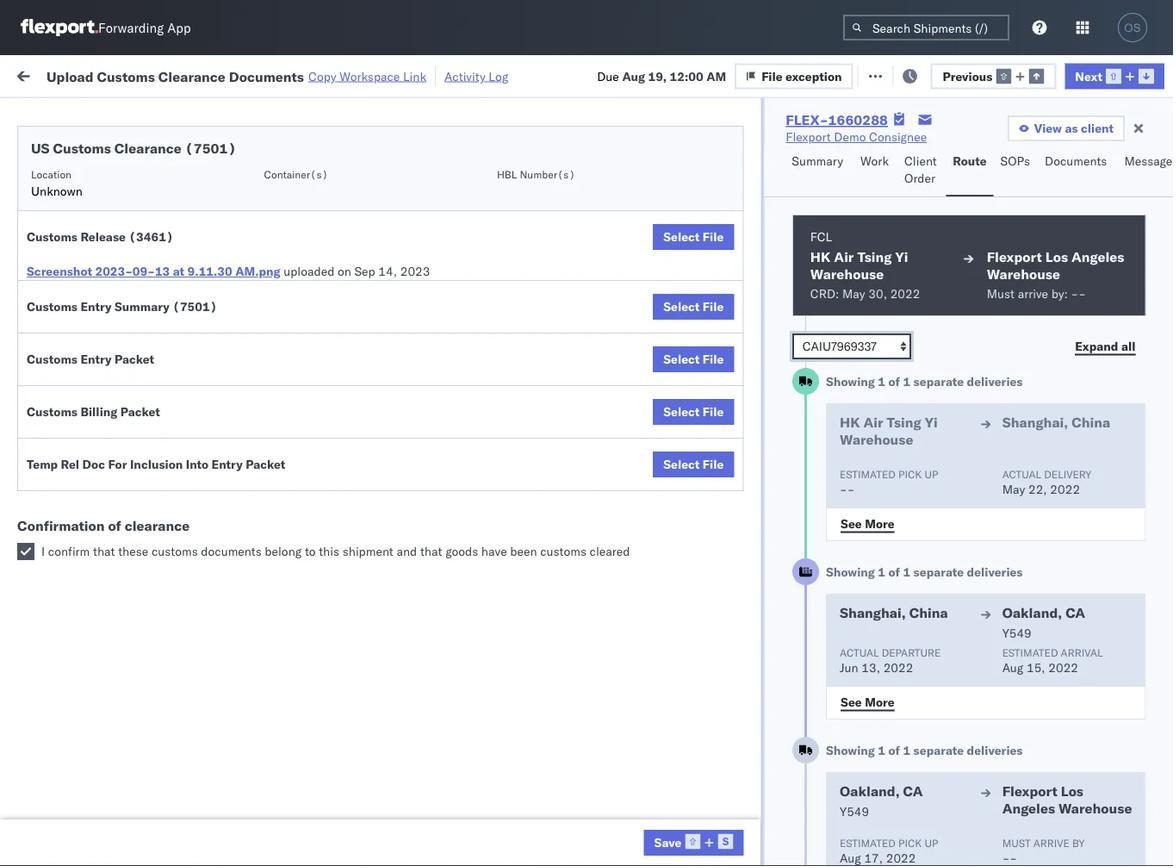Task type: locate. For each thing, give the bounding box(es) containing it.
flexport. image
[[21, 19, 98, 36]]

more for hk air tsing yi warehouse
[[865, 516, 895, 531]]

0 vertical spatial hk
[[811, 248, 831, 265]]

1 horizontal spatial on
[[421, 67, 435, 82]]

estimated for hk air tsing yi warehouse
[[840, 468, 896, 481]]

schedule down screenshot
[[40, 286, 91, 301]]

documents for upload customs clearance documents copy workspace link
[[229, 67, 304, 85]]

11:00
[[278, 818, 311, 833]]

warehouse down nyku9743990
[[1059, 800, 1133, 817]]

schedule delivery appointment link up for
[[40, 437, 212, 454]]

9 resize handle column header from the left
[[1145, 134, 1165, 866]]

0 vertical spatial 2130384
[[989, 742, 1041, 757]]

schedule delivery appointment up for
[[40, 437, 212, 453]]

0 vertical spatial schedule delivery appointment link
[[40, 171, 212, 188]]

0 horizontal spatial documents
[[40, 370, 102, 385]]

select
[[664, 229, 700, 244], [664, 299, 700, 314], [664, 352, 700, 367], [664, 404, 700, 419], [664, 457, 700, 472]]

(7501) down 9.11.30
[[173, 299, 217, 314]]

1 vertical spatial hlx
[[1154, 248, 1174, 263]]

showing 1 of 1 separate deliveries for hk air tsing yi warehouse
[[826, 374, 1023, 389]]

on left the sep
[[338, 264, 352, 279]]

0 horizontal spatial work
[[187, 67, 217, 82]]

schedule delivery appointment button
[[40, 171, 212, 190], [40, 285, 212, 304], [40, 437, 212, 456]]

i
[[41, 544, 45, 559]]

file for customs billing packet
[[703, 404, 724, 419]]

dec for 23,
[[358, 476, 380, 491]]

0 horizontal spatial by:
[[62, 106, 79, 121]]

select file for customs entry summary (7501)
[[664, 299, 724, 314]]

select for customs billing packet
[[664, 404, 700, 419]]

flex-2130387 button
[[924, 586, 1045, 610], [924, 586, 1045, 610], [924, 624, 1045, 648], [924, 624, 1045, 648], [924, 699, 1045, 724], [924, 699, 1045, 724], [924, 813, 1045, 837], [924, 813, 1045, 837]]

1 vertical spatial pick
[[899, 837, 922, 849]]

(7501) down upload customs clearance documents copy workspace link
[[185, 140, 236, 157]]

pst, left jan
[[336, 552, 362, 567]]

schedule delivery appointment for 2nd "schedule delivery appointment" button from the top of the page's schedule delivery appointment link
[[40, 286, 212, 301]]

13,
[[391, 438, 410, 453], [862, 660, 881, 675]]

may left "30,"
[[843, 286, 866, 301]]

see
[[841, 516, 862, 531], [841, 694, 862, 709]]

flex id
[[924, 141, 957, 154]]

feb
[[365, 818, 387, 833]]

schedule down workitem
[[40, 172, 91, 187]]

that right and
[[421, 544, 443, 559]]

uet for schedule delivery appointment
[[1154, 438, 1174, 453]]

0 horizontal spatial shanghai,
[[840, 604, 906, 621]]

schedule delivery appointment button up for
[[40, 437, 212, 456]]

message (0)
[[231, 67, 302, 82]]

2023 for 12,
[[409, 552, 439, 567]]

1 ceau7522281, hlx from the top
[[1062, 210, 1174, 225]]

customs up billing
[[82, 353, 130, 368]]

angeles up must arrive by: --
[[1072, 248, 1125, 265]]

billing
[[81, 404, 118, 419]]

lhuu7894563, uet for schedule delivery appointment
[[1062, 438, 1174, 453]]

5 11:59 from the top
[[278, 325, 311, 340]]

clearance for upload customs clearance documents copy workspace link
[[158, 67, 226, 85]]

2 lhuu7894563, uet from the top
[[1062, 438, 1174, 453]]

vandelay
[[752, 666, 801, 681]]

2 see from the top
[[841, 694, 862, 709]]

2130387 down 1662119
[[989, 704, 1041, 719]]

4 ocean fcl from the top
[[528, 438, 588, 453]]

clearance down app on the top left of the page
[[158, 67, 226, 85]]

3 showing from the top
[[826, 743, 875, 758]]

delivery down the us customs clearance (7501)
[[94, 172, 138, 187]]

11:59 pm pdt, nov 4, 2022 for 3rd schedule pickup from los angeles, ca button from the bottom of the page
[[278, 325, 436, 340]]

forwarding
[[98, 19, 164, 36]]

aug left the '17,'
[[840, 851, 861, 866]]

documents inside 'upload customs clearance documents'
[[40, 370, 102, 385]]

0 vertical spatial ceau7522281, hlx
[[1062, 210, 1174, 225]]

see more
[[841, 516, 895, 531], [841, 694, 895, 709]]

ocean fcl
[[528, 173, 588, 188], [528, 211, 588, 226], [528, 325, 588, 340], [528, 438, 588, 453], [528, 476, 588, 491], [528, 552, 588, 567], [528, 818, 588, 833]]

3 4, from the top
[[392, 249, 403, 264]]

file
[[880, 67, 901, 82], [762, 68, 783, 83], [703, 229, 724, 244], [703, 299, 724, 314], [703, 352, 724, 367], [703, 404, 724, 419], [703, 457, 724, 472]]

1 see from the top
[[841, 516, 862, 531]]

1 schedule pickup from los angeles, ca from the top
[[40, 201, 232, 234]]

0 vertical spatial shanghai, china
[[1003, 414, 1111, 431]]

due aug 19, 12:00 am
[[598, 68, 727, 83]]

confirm pickup from los angeles, ca link
[[40, 466, 245, 500]]

3 lhuu7894563, uet from the top
[[1062, 476, 1174, 491]]

1889466 for schedule pickup from los angeles, ca
[[989, 400, 1041, 415]]

1 vertical spatial flex-2130384
[[952, 780, 1041, 795]]

1 1846748 from the top
[[989, 211, 1041, 226]]

pickup up the release
[[94, 201, 131, 216]]

5 lagerfeld from the top
[[925, 780, 976, 795]]

2 confirm from the top
[[40, 513, 84, 528]]

packet for customs entry packet
[[115, 352, 154, 367]]

packet
[[115, 352, 154, 367], [121, 404, 160, 419], [246, 457, 286, 472]]

4,
[[392, 173, 403, 188], [392, 211, 403, 226], [392, 249, 403, 264], [392, 287, 403, 302], [392, 325, 403, 340]]

0 horizontal spatial yi
[[896, 248, 908, 265]]

messages button
[[1118, 146, 1174, 197]]

4 schedule pickup from los angeles, ca link from the top
[[40, 390, 245, 425]]

entry up customs billing packet
[[81, 352, 112, 367]]

1 vertical spatial ceau7522281,
[[1062, 248, 1150, 263]]

0 vertical spatial 13,
[[391, 438, 410, 453]]

0 horizontal spatial china
[[909, 604, 948, 621]]

2 showing 1 of 1 separate deliveries from the top
[[826, 565, 1023, 580]]

more down actual departure jun 13, 2022
[[865, 694, 895, 709]]

delivery for third "schedule delivery appointment" button
[[94, 437, 138, 453]]

from for second schedule pickup from los angeles, ca button from the bottom schedule pickup from los angeles, ca link
[[134, 391, 159, 406]]

ca down temp
[[40, 484, 56, 499]]

0 vertical spatial separate
[[914, 374, 964, 389]]

delivery up these
[[87, 513, 131, 528]]

upload for upload customs clearance documents copy workspace link
[[47, 67, 94, 85]]

flex-2130387 up must arrive by --
[[952, 818, 1041, 833]]

clearance for upload customs clearance documents
[[134, 353, 189, 368]]

2 ceau7522281, hlx from the top
[[1062, 248, 1174, 263]]

ceau7522281, down documents button
[[1062, 210, 1150, 225]]

schedule for first schedule pickup from los angeles, ca button
[[40, 201, 91, 216]]

2 vertical spatial schedule delivery appointment
[[40, 437, 212, 453]]

select file for customs billing packet
[[664, 404, 724, 419]]

19,
[[649, 68, 667, 83]]

separate for hk air tsing yi warehouse
[[914, 374, 964, 389]]

clearance down import at top left
[[115, 140, 182, 157]]

confirm pickup from los angeles, ca button
[[40, 466, 245, 502]]

3 resize handle column header from the left
[[498, 134, 519, 866]]

screenshot 2023-09-13 at 9.11.30 am.png uploaded on sep 14, 2023
[[27, 264, 430, 279]]

confirm delivery button
[[40, 512, 131, 531]]

confirm for confirm pickup from rotterdam, netherlands
[[40, 808, 84, 823]]

appointment up the inclusion
[[141, 437, 212, 453]]

pickup up netherlands
[[87, 808, 124, 823]]

2 horizontal spatial aug
[[1003, 660, 1024, 675]]

risk
[[356, 67, 376, 82]]

2 nov from the top
[[366, 211, 389, 226]]

schedule pickup from los angeles, ca for second schedule pickup from los angeles, ca button from the bottom schedule pickup from los angeles, ca link
[[40, 391, 232, 423]]

upload inside 'upload customs clearance documents'
[[40, 353, 79, 368]]

0 vertical spatial estimated
[[840, 468, 896, 481]]

2 flex-2130384 from the top
[[952, 780, 1041, 795]]

8 resize handle column header from the left
[[1143, 134, 1164, 866]]

1 vertical spatial showing
[[826, 565, 875, 580]]

2130387 up 1662119
[[989, 628, 1041, 643]]

pickup for confirm pickup from rotterdam, netherlands button
[[87, 808, 124, 823]]

see more button down estimated pick up -- at the right of page
[[831, 511, 905, 537]]

must inside must arrive by --
[[1003, 837, 1031, 849]]

summary down the flex-1660288 link
[[792, 153, 844, 169]]

0 vertical spatial air
[[834, 248, 854, 265]]

ca for schedule pickup from los angeles, ca link related to first schedule pickup from los angeles, ca button
[[40, 219, 56, 234]]

uet
[[1154, 400, 1174, 415], [1154, 438, 1174, 453], [1154, 476, 1174, 491], [1154, 514, 1174, 529]]

up inside estimated pick up aug 17, 2022
[[925, 837, 939, 849]]

account
[[840, 590, 886, 605], [840, 628, 886, 643], [840, 704, 886, 719], [840, 742, 886, 757], [840, 780, 886, 795], [840, 818, 886, 833]]

3 ocean fcl from the top
[[528, 325, 588, 340]]

2023
[[401, 264, 430, 279], [409, 552, 439, 567], [404, 818, 434, 833]]

pm for third "schedule delivery appointment" button's schedule delivery appointment link
[[314, 438, 333, 453]]

from for schedule pickup from los angeles, ca link related to first schedule pickup from los angeles, ca button
[[134, 201, 159, 216]]

0 vertical spatial oakland,
[[1003, 604, 1063, 621]]

china up "departure"
[[909, 604, 948, 621]]

us customs clearance (7501)
[[31, 140, 236, 157]]

flex-2130387 down flex-1662119
[[952, 704, 1041, 719]]

1 vertical spatial arrive
[[1034, 837, 1070, 849]]

0 vertical spatial 1889466
[[989, 400, 1041, 415]]

1 more from the top
[[865, 516, 895, 531]]

dec for 13,
[[365, 438, 388, 453]]

1 vertical spatial schedule delivery appointment
[[40, 286, 212, 301]]

confirm for confirm pickup from los angeles, ca
[[40, 467, 84, 482]]

ceau7522281, hlx for schedule pickup from los angeles, ca link related to first schedule pickup from los angeles, ca button
[[1062, 210, 1174, 225]]

release
[[81, 229, 126, 244]]

0 vertical spatial y549
[[1003, 626, 1032, 641]]

1 vertical spatial must
[[1003, 837, 1031, 849]]

flex-1660288
[[786, 111, 889, 128]]

1 horizontal spatial file exception
[[880, 67, 961, 82]]

1 vertical spatial hk
[[840, 414, 860, 431]]

2 vertical spatial estimated
[[840, 837, 896, 849]]

6 11:59 from the top
[[278, 438, 311, 453]]

1 vertical spatial work
[[861, 153, 890, 169]]

0 horizontal spatial 13,
[[391, 438, 410, 453]]

pst, for 12,
[[336, 552, 362, 567]]

0 vertical spatial on
[[421, 67, 435, 82]]

tsing up "30,"
[[858, 248, 892, 265]]

order
[[905, 171, 936, 186]]

uet for schedule pickup from los angeles, ca
[[1154, 400, 1174, 415]]

1 vertical spatial ceau7522281, hlx
[[1062, 248, 1174, 263]]

oakland, up estimated pick up aug 17, 2022
[[840, 783, 900, 800]]

ocean
[[528, 173, 563, 188], [677, 173, 712, 188], [789, 173, 824, 188], [528, 211, 563, 226], [677, 211, 712, 226], [789, 211, 824, 226], [677, 249, 712, 264], [789, 249, 824, 264], [677, 287, 712, 302], [789, 287, 824, 302], [528, 325, 563, 340], [677, 325, 712, 340], [789, 325, 824, 340], [677, 362, 712, 378], [789, 362, 824, 378], [677, 400, 712, 415], [789, 400, 824, 415], [528, 438, 563, 453], [677, 438, 712, 453], [789, 438, 824, 453], [528, 476, 563, 491], [677, 476, 712, 491], [789, 476, 824, 491], [789, 514, 824, 529], [528, 552, 563, 567], [528, 818, 563, 833]]

1 uet from the top
[[1154, 400, 1174, 415]]

select file for customs release (3461)
[[664, 229, 724, 244]]

screenshot
[[27, 264, 92, 279]]

uploaded
[[284, 264, 335, 279]]

pickup for 1st schedule pickup from los angeles, ca button from the bottom of the page
[[94, 543, 131, 558]]

13, up "23,"
[[391, 438, 410, 453]]

shanghai, up the actual delivery may 22, 2022
[[1003, 414, 1069, 431]]

1 horizontal spatial shanghai, china
[[1003, 414, 1111, 431]]

2 schedule pickup from los angeles, ca link from the top
[[40, 238, 245, 273]]

ca up customs entry packet
[[40, 332, 56, 347]]

1 see more from the top
[[841, 516, 895, 531]]

aug inside estimated pick up aug 17, 2022
[[840, 851, 861, 866]]

may
[[843, 286, 866, 301], [1003, 482, 1026, 497]]

4 select file from the top
[[664, 404, 724, 419]]

1 vertical spatial flex-1889466
[[952, 438, 1041, 453]]

0 vertical spatial summary
[[792, 153, 844, 169]]

bosch
[[640, 173, 674, 188], [752, 173, 786, 188], [640, 211, 674, 226], [752, 211, 786, 226], [640, 249, 674, 264], [752, 249, 786, 264], [640, 287, 674, 302], [752, 287, 786, 302], [640, 325, 674, 340], [752, 325, 786, 340], [640, 362, 674, 378], [752, 362, 786, 378], [640, 400, 674, 415], [752, 400, 786, 415], [640, 438, 674, 453], [752, 438, 786, 453], [640, 476, 674, 491], [752, 476, 786, 491], [752, 514, 786, 529]]

pm for schedule pickup from los angeles, ca link associated with fourth schedule pickup from los angeles, ca button from the bottom
[[314, 249, 333, 264]]

1 horizontal spatial yi
[[925, 414, 938, 431]]

work
[[187, 67, 217, 82], [861, 153, 890, 169]]

1 vertical spatial y549
[[840, 804, 869, 819]]

abcd1234560
[[1062, 665, 1147, 681]]

hk air tsing yi warehouse up estimated pick up -- at the right of page
[[840, 414, 938, 448]]

flex-2130387 up flex-1662119
[[952, 628, 1041, 643]]

1 vertical spatial shanghai, china
[[840, 604, 948, 621]]

1 flex-2130387 from the top
[[952, 590, 1041, 605]]

ceau7522281,
[[1062, 210, 1150, 225], [1062, 248, 1150, 263], [1062, 286, 1150, 301]]

select file button for customs entry packet
[[654, 347, 735, 372]]

3 1889466 from the top
[[989, 476, 1041, 491]]

that
[[93, 544, 115, 559], [421, 544, 443, 559]]

schedule delivery appointment for schedule delivery appointment link corresponding to third "schedule delivery appointment" button from the bottom of the page
[[40, 172, 212, 187]]

customs right been
[[541, 544, 587, 559]]

china
[[1072, 414, 1111, 431], [909, 604, 948, 621]]

shipment
[[343, 544, 394, 559]]

pickup down confirmation of clearance
[[94, 543, 131, 558]]

select file button for temp rel doc for inclusion into entry packet
[[654, 452, 735, 478]]

lhuu7894563, uet down delivery
[[1062, 514, 1174, 529]]

summary inside "button"
[[792, 153, 844, 169]]

2022 inside the actual delivery may 22, 2022
[[1051, 482, 1081, 497]]

0 vertical spatial pick
[[899, 468, 922, 481]]

1 vertical spatial summary
[[115, 299, 170, 314]]

4 schedule pickup from los angeles, ca from the top
[[40, 391, 232, 423]]

entry for packet
[[81, 352, 112, 367]]

customs inside 'upload customs clearance documents'
[[82, 353, 130, 368]]

ca
[[40, 219, 56, 234], [40, 256, 56, 272], [40, 332, 56, 347], [40, 408, 56, 423], [40, 484, 56, 499], [40, 560, 56, 575], [1066, 604, 1086, 621], [903, 783, 923, 800]]

0 vertical spatial appointment
[[141, 172, 212, 187]]

1 vertical spatial estimated
[[1003, 646, 1058, 659]]

actual inside the actual delivery may 22, 2022
[[1003, 468, 1042, 481]]

pickup for 3rd schedule pickup from los angeles, ca button from the bottom of the page
[[94, 315, 131, 330]]

1 integration from the top
[[752, 590, 811, 605]]

packet right billing
[[121, 404, 160, 419]]

pickup down 'upload customs clearance documents'
[[94, 391, 131, 406]]

2 lhuu7894563, from the top
[[1062, 438, 1151, 453]]

see for hk air tsing yi warehouse
[[841, 516, 862, 531]]

1 horizontal spatial work
[[861, 153, 890, 169]]

up inside estimated pick up --
[[925, 468, 939, 481]]

0 vertical spatial entry
[[81, 299, 112, 314]]

ca for schedule pickup from los angeles, ca link related to 3rd schedule pickup from los angeles, ca button from the bottom of the page
[[40, 332, 56, 347]]

5 nov from the top
[[366, 325, 389, 340]]

0 vertical spatial deliveries
[[967, 374, 1023, 389]]

1 integration test account - karl lagerfeld from the top
[[752, 590, 976, 605]]

demo inside "link"
[[835, 129, 867, 144]]

pst, down 11:59 pm pst, dec 13, 2022
[[329, 476, 355, 491]]

2 showing from the top
[[826, 565, 875, 580]]

schedule for 2nd "schedule delivery appointment" button from the top of the page
[[40, 286, 91, 301]]

lhuu7894563, down delivery
[[1062, 514, 1151, 529]]

2 vertical spatial ceau7522281, hlx
[[1062, 286, 1174, 301]]

los
[[162, 201, 182, 216], [162, 239, 182, 254], [1046, 248, 1068, 265], [162, 315, 182, 330], [162, 391, 182, 406], [156, 467, 175, 482], [162, 543, 182, 558], [1061, 783, 1084, 800]]

4 1846748 from the top
[[989, 362, 1041, 378]]

1 horizontal spatial summary
[[792, 153, 844, 169]]

4 gvcu5265864 from the top
[[1062, 817, 1147, 832]]

file for temp rel doc for inclusion into entry packet
[[703, 457, 724, 472]]

3 karl from the top
[[899, 704, 922, 719]]

1 flex-1846748 from the top
[[952, 211, 1041, 226]]

arrive inside must arrive by --
[[1034, 837, 1070, 849]]

0 vertical spatial schedule delivery appointment
[[40, 172, 212, 187]]

2 vertical spatial schedule delivery appointment button
[[40, 437, 212, 456]]

select file button for customs entry summary (7501)
[[654, 294, 735, 320]]

deliveries for hk air tsing yi warehouse
[[967, 374, 1023, 389]]

2022
[[406, 173, 436, 188], [406, 211, 436, 226], [406, 249, 436, 264], [891, 286, 920, 301], [406, 287, 436, 302], [406, 325, 436, 340], [413, 438, 443, 453], [405, 476, 435, 491], [1051, 482, 1081, 497], [884, 660, 914, 675], [1049, 660, 1079, 675], [886, 851, 916, 866]]

flexport down the flex-1660288 link
[[786, 129, 832, 144]]

0 vertical spatial by:
[[62, 106, 79, 121]]

ca up temp
[[40, 408, 56, 423]]

angeles up must arrive by --
[[1003, 800, 1056, 817]]

2 vertical spatial schedule delivery appointment link
[[40, 437, 212, 454]]

y549 up the '17,'
[[840, 804, 869, 819]]

5 select file button from the top
[[654, 452, 735, 478]]

flexport demo consignee
[[786, 129, 928, 144], [640, 552, 781, 567]]

2 schedule pickup from los angeles, ca from the top
[[40, 239, 232, 272]]

container
[[1062, 134, 1108, 147]]

5 schedule pickup from los angeles, ca from the top
[[40, 543, 232, 575]]

schedule pickup from los angeles, ca for schedule pickup from los angeles, ca link associated with fourth schedule pickup from los angeles, ca button from the bottom
[[40, 239, 232, 272]]

0 horizontal spatial customs
[[152, 544, 198, 559]]

exception
[[904, 67, 961, 82], [786, 68, 843, 83]]

previous button
[[931, 63, 1057, 89]]

None checkbox
[[17, 543, 34, 560]]

759 at risk
[[316, 67, 376, 82]]

work inside button
[[861, 153, 890, 169]]

exception up flex-1660288 at top
[[786, 68, 843, 83]]

5 11:59 pm pdt, nov 4, 2022 from the top
[[278, 325, 436, 340]]

3 flex-2130387 from the top
[[952, 704, 1041, 719]]

appointment down the us customs clearance (7501)
[[141, 172, 212, 187]]

1 vertical spatial showing 1 of 1 separate deliveries
[[826, 565, 1023, 580]]

3 11:59 pm pdt, nov 4, 2022 from the top
[[278, 249, 436, 264]]

2 see more button from the top
[[831, 690, 905, 715]]

11:59 for 3rd schedule pickup from los angeles, ca button from the bottom of the page
[[278, 325, 311, 340]]

pickup inside confirm pickup from los angeles, ca
[[87, 467, 124, 482]]

delivery up for
[[94, 437, 138, 453]]

los left into
[[156, 467, 175, 482]]

ca for confirm pickup from los angeles, ca link
[[40, 484, 56, 499]]

1 resize handle column header from the left
[[247, 134, 267, 866]]

4 select from the top
[[664, 404, 700, 419]]

tsing
[[858, 248, 892, 265], [887, 414, 922, 431]]

ca down customs release (3461)
[[40, 256, 56, 272]]

0 vertical spatial ceau7522281,
[[1062, 210, 1150, 225]]

flex-1889466 for schedule pickup from los angeles, ca
[[952, 400, 1041, 415]]

hbl
[[497, 168, 517, 181]]

1 schedule from the top
[[40, 172, 91, 187]]

documents down customs entry packet
[[40, 370, 102, 385]]

flexport los angeles warehouse up must arrive by: --
[[987, 248, 1125, 283]]

1 pdt, from the top
[[336, 173, 363, 188]]

schedule delivery appointment link down the us customs clearance (7501)
[[40, 171, 212, 188]]

2130387 down the 1893174
[[989, 590, 1041, 605]]

upload customs clearance documents copy workspace link
[[47, 67, 427, 85]]

0 horizontal spatial oakland, ca y549
[[840, 783, 923, 819]]

1889466 for confirm pickup from los angeles, ca
[[989, 476, 1041, 491]]

2 ceau7522281, from the top
[[1062, 248, 1150, 263]]

from for schedule pickup from los angeles, ca link related to 3rd schedule pickup from los angeles, ca button from the bottom of the page
[[134, 315, 159, 330]]

actual inside actual departure jun 13, 2022
[[840, 646, 879, 659]]

appointment
[[141, 172, 212, 187], [141, 286, 212, 301], [141, 437, 212, 453]]

packet up 4:00
[[246, 457, 286, 472]]

7 11:59 from the top
[[278, 552, 311, 567]]

pick inside estimated pick up --
[[899, 468, 922, 481]]

ceau7522281, up expand all
[[1062, 286, 1150, 301]]

0 horizontal spatial on
[[338, 264, 352, 279]]

1 showing 1 of 1 separate deliveries from the top
[[826, 374, 1023, 389]]

2130387 up must arrive by --
[[989, 818, 1041, 833]]

shanghai, china up "departure"
[[840, 604, 948, 621]]

pickup for first schedule pickup from los angeles, ca button
[[94, 201, 131, 216]]

flex-1889466 for confirm pickup from los angeles, ca
[[952, 476, 1041, 491]]

resize handle column header
[[247, 134, 267, 866], [438, 134, 459, 866], [498, 134, 519, 866], [610, 134, 631, 866], [722, 134, 743, 866], [895, 134, 915, 866], [1033, 134, 1053, 866], [1143, 134, 1164, 866], [1145, 134, 1165, 866]]

schedule down 'unknown'
[[40, 201, 91, 216]]

clearance inside 'upload customs clearance documents'
[[134, 353, 189, 368]]

1 vertical spatial on
[[338, 264, 352, 279]]

air up estimated pick up -- at the right of page
[[864, 414, 884, 431]]

schedule for 3rd schedule pickup from los angeles, ca button from the bottom of the page
[[40, 315, 91, 330]]

flex-2130384 button
[[924, 737, 1045, 762], [924, 737, 1045, 762], [924, 775, 1045, 799], [924, 775, 1045, 799]]

2 11:59 pm pdt, nov 4, 2022 from the top
[[278, 211, 436, 226]]

1 vertical spatial separate
[[914, 565, 964, 580]]

schedule up rel
[[40, 437, 91, 453]]

by: up expand all button
[[1052, 286, 1068, 301]]

2 vertical spatial flex-1889466
[[952, 476, 1041, 491]]

1 horizontal spatial 13,
[[862, 660, 881, 675]]

0 vertical spatial see more
[[841, 516, 895, 531]]

schedule down customs entry packet
[[40, 391, 91, 406]]

showing 1 of 1 separate deliveries for shanghai, china
[[826, 565, 1023, 580]]

5 select from the top
[[664, 457, 700, 472]]

angeles
[[1072, 248, 1125, 265], [1003, 800, 1056, 817]]

1 vertical spatial dec
[[358, 476, 380, 491]]

1 vertical spatial see more
[[841, 694, 895, 709]]

1 vertical spatial flexport demo consignee
[[640, 552, 781, 567]]

schedule down "confirmation"
[[40, 543, 91, 558]]

pickup inside "confirm pickup from rotterdam, netherlands"
[[87, 808, 124, 823]]

uet for confirm pickup from los angeles, ca
[[1154, 476, 1174, 491]]

view
[[1035, 121, 1063, 136]]

from inside "confirm pickup from rotterdam, netherlands"
[[127, 808, 152, 823]]

2 vertical spatial documents
[[40, 370, 102, 385]]

confirm up netherlands
[[40, 808, 84, 823]]

1 horizontal spatial hk
[[840, 414, 860, 431]]

2 vertical spatial ceau7522281,
[[1062, 286, 1150, 301]]

1 2130387 from the top
[[989, 590, 1041, 605]]

11:59 for fourth schedule pickup from los angeles, ca button from the bottom
[[278, 249, 311, 264]]

1 horizontal spatial by:
[[1052, 286, 1068, 301]]

aug
[[623, 68, 646, 83], [1003, 660, 1024, 675], [840, 851, 861, 866]]

flexport up must arrive by: --
[[987, 248, 1042, 265]]

lhuu7894563, uet up delivery
[[1062, 438, 1174, 453]]

1 vertical spatial deliveries
[[967, 565, 1023, 580]]

5 ocean fcl from the top
[[528, 476, 588, 491]]

warehouse
[[811, 265, 884, 283], [987, 265, 1061, 283], [840, 431, 914, 448], [1059, 800, 1133, 817]]

bosch ocean test
[[640, 173, 738, 188], [752, 173, 850, 188], [640, 211, 738, 226], [752, 211, 850, 226], [640, 249, 738, 264], [752, 249, 850, 264], [640, 287, 738, 302], [752, 287, 850, 302], [640, 325, 738, 340], [752, 325, 850, 340], [640, 362, 738, 378], [752, 362, 850, 378], [640, 400, 738, 415], [752, 400, 850, 415], [640, 438, 738, 453], [752, 438, 850, 453], [640, 476, 738, 491], [752, 476, 850, 491], [752, 514, 850, 529]]

netherlands
[[40, 825, 107, 840]]

confirm inside confirm pickup from los angeles, ca
[[40, 467, 84, 482]]

1 horizontal spatial china
[[1072, 414, 1111, 431]]

ca inside confirm pickup from los angeles, ca
[[40, 484, 56, 499]]

1 schedule pickup from los angeles, ca link from the top
[[40, 200, 245, 235]]

11:59 pm pdt, nov 4, 2022 for first schedule pickup from los angeles, ca button
[[278, 211, 436, 226]]

from for schedule pickup from los angeles, ca link associated with fourth schedule pickup from los angeles, ca button from the bottom
[[134, 239, 159, 254]]

3 schedule delivery appointment button from the top
[[40, 437, 212, 456]]

gvcu5265864
[[1062, 590, 1147, 605], [1062, 628, 1147, 643], [1062, 703, 1147, 718], [1062, 817, 1147, 832]]

2023 right 2,
[[404, 818, 434, 833]]

forwarding app
[[98, 19, 191, 36]]

ceau7522281, up must arrive by: --
[[1062, 248, 1150, 263]]

file exception button
[[854, 62, 972, 87], [854, 62, 972, 87], [735, 63, 854, 89], [735, 63, 854, 89]]

appointment for schedule delivery appointment link corresponding to third "schedule delivery appointment" button from the bottom of the page
[[141, 172, 212, 187]]

schedule delivery appointment down the us customs clearance (7501)
[[40, 172, 212, 187]]

2130384 down 1662119
[[989, 742, 1041, 757]]

dec up "23,"
[[365, 438, 388, 453]]

3 select file button from the top
[[654, 347, 735, 372]]

flex-2130384 up must arrive by --
[[952, 780, 1041, 795]]

5 schedule pickup from los angeles, ca link from the top
[[40, 542, 245, 576]]

client order
[[905, 153, 938, 186]]

warehouse up crd: may 30, 2022
[[811, 265, 884, 283]]

pm for confirm pickup from rotterdam, netherlands link
[[314, 818, 333, 833]]

4 select file button from the top
[[654, 399, 735, 425]]

1 vertical spatial air
[[864, 414, 884, 431]]

los up by
[[1061, 783, 1084, 800]]

1 vertical spatial actual
[[840, 646, 879, 659]]

1 select from the top
[[664, 229, 700, 244]]

2 schedule delivery appointment link from the top
[[40, 285, 212, 302]]

0 vertical spatial 2023
[[401, 264, 430, 279]]

documents down container
[[1046, 153, 1108, 169]]

2 horizontal spatial documents
[[1046, 153, 1108, 169]]

lhuu7894563, for schedule delivery appointment
[[1062, 438, 1151, 453]]

1 horizontal spatial actual
[[1003, 468, 1042, 481]]

1 horizontal spatial aug
[[840, 851, 861, 866]]

confirm
[[40, 467, 84, 482], [40, 513, 84, 528], [40, 808, 84, 823]]

2 appointment from the top
[[141, 286, 212, 301]]

schedule pickup from los angeles, ca link for 3rd schedule pickup from los angeles, ca button from the bottom of the page
[[40, 314, 245, 349]]

file for customs entry summary (7501)
[[703, 299, 724, 314]]

2 vertical spatial entry
[[212, 457, 243, 472]]

1 vertical spatial (7501)
[[173, 299, 217, 314]]

pm for schedule pickup from los angeles, ca link related to 3rd schedule pickup from los angeles, ca button from the bottom of the page
[[314, 325, 333, 340]]

flex-1846748
[[952, 211, 1041, 226], [952, 249, 1041, 264], [952, 287, 1041, 302], [952, 362, 1041, 378]]

2 vertical spatial deliveries
[[967, 743, 1023, 758]]

y549
[[1003, 626, 1032, 641], [840, 804, 869, 819]]

select file button for customs billing packet
[[654, 399, 735, 425]]

1 select file button from the top
[[654, 224, 735, 250]]

from for confirm pickup from los angeles, ca link
[[127, 467, 152, 482]]

1 horizontal spatial oakland, ca y549
[[1003, 604, 1086, 641]]

expand all
[[1075, 338, 1136, 353]]

upload
[[47, 67, 94, 85], [40, 353, 79, 368]]

lhuu7894563, uet for schedule pickup from los angeles, ca
[[1062, 400, 1174, 415]]

messages
[[1125, 153, 1174, 169]]

from inside confirm pickup from los angeles, ca
[[127, 467, 152, 482]]

7 ocean fcl from the top
[[528, 818, 588, 833]]

schedule delivery appointment link down the 2023-
[[40, 285, 212, 302]]

container numbers
[[1062, 134, 1108, 161]]

(7501) for us customs clearance (7501)
[[185, 140, 236, 157]]

0 vertical spatial arrive
[[1018, 286, 1049, 301]]

4 lhuu7894563, uet from the top
[[1062, 514, 1174, 529]]

pick inside estimated pick up aug 17, 2022
[[899, 837, 922, 849]]

batch action button
[[1051, 62, 1164, 87]]

flexport los angeles warehouse up by
[[1003, 783, 1133, 817]]

1 vertical spatial clearance
[[115, 140, 182, 157]]

2 separate from the top
[[914, 565, 964, 580]]

lhuu7894563, for confirm pickup from los angeles, ca
[[1062, 476, 1151, 491]]

estimated inside estimated pick up aug 17, 2022
[[840, 837, 896, 849]]

lhuu7894563, right 22,
[[1062, 476, 1151, 491]]

confirm inside "confirm pickup from rotterdam, netherlands"
[[40, 808, 84, 823]]

app
[[167, 19, 191, 36]]

1 vertical spatial packet
[[121, 404, 160, 419]]

file exception down search shipments (/) text field
[[880, 67, 961, 82]]

y549 up 15, on the right
[[1003, 626, 1032, 641]]

2 deliveries from the top
[[967, 565, 1023, 580]]

yi up estimated pick up -- at the right of page
[[925, 414, 938, 431]]

9.11.30
[[188, 264, 232, 279]]

2022 inside actual departure jun 13, 2022
[[884, 660, 914, 675]]

2 pick from the top
[[899, 837, 922, 849]]

at right 13
[[173, 264, 185, 279]]

1 horizontal spatial oakland,
[[1003, 604, 1063, 621]]

ca for schedule pickup from los angeles, ca link associated with fourth schedule pickup from los angeles, ca button from the bottom
[[40, 256, 56, 272]]

am.png
[[235, 264, 281, 279]]

los inside confirm pickup from los angeles, ca
[[156, 467, 175, 482]]

on right 205
[[421, 67, 435, 82]]

1 flex-1889466 from the top
[[952, 400, 1041, 415]]

entry for summary
[[81, 299, 112, 314]]

0 vertical spatial demo
[[835, 129, 867, 144]]

estimated inside estimated pick up --
[[840, 468, 896, 481]]

Search Shipments (/) text field
[[844, 15, 1010, 41]]

hk up the crd:
[[811, 248, 831, 265]]

integration test account - karl lagerfeld
[[752, 590, 976, 605], [752, 628, 976, 643], [752, 704, 976, 719], [752, 742, 976, 757], [752, 780, 976, 795], [752, 818, 976, 833]]

0 vertical spatial schedule delivery appointment button
[[40, 171, 212, 190]]

flex-2130387
[[952, 590, 1041, 605], [952, 628, 1041, 643], [952, 704, 1041, 719], [952, 818, 1041, 833]]

dec
[[365, 438, 388, 453], [358, 476, 380, 491]]

entry right into
[[212, 457, 243, 472]]

oakland,
[[1003, 604, 1063, 621], [840, 783, 900, 800]]

screenshot 2023-09-13 at 9.11.30 am.png link
[[27, 263, 281, 280]]



Task type: vqa. For each thing, say whether or not it's contained in the screenshot.
UETU5238478
no



Task type: describe. For each thing, give the bounding box(es) containing it.
estimated inside estimated arrival aug 15, 2022
[[1003, 646, 1058, 659]]

2 account from the top
[[840, 628, 886, 643]]

4 lhuu7894563, from the top
[[1062, 514, 1151, 529]]

(3461)
[[129, 229, 174, 244]]

sops button
[[994, 146, 1039, 197]]

pick for hk air tsing yi warehouse
[[899, 468, 922, 481]]

1 vertical spatial hk air tsing yi warehouse
[[840, 414, 938, 448]]

my work
[[17, 62, 94, 86]]

2 1846748 from the top
[[989, 249, 1041, 264]]

4 account from the top
[[840, 742, 886, 757]]

3 schedule pickup from los angeles, ca button from the top
[[40, 314, 245, 350]]

see more button for hk air tsing yi warehouse
[[831, 511, 905, 537]]

flexport inside "link"
[[786, 129, 832, 144]]

3 1846748 from the top
[[989, 287, 1041, 302]]

los up 13
[[162, 239, 182, 254]]

delivery
[[1044, 468, 1092, 481]]

doc
[[82, 457, 105, 472]]

1 vertical spatial china
[[909, 604, 948, 621]]

work
[[49, 62, 94, 86]]

workitem button
[[10, 137, 250, 154]]

1 vertical spatial tsing
[[887, 414, 922, 431]]

2 lagerfeld from the top
[[925, 628, 976, 643]]

3 deliveries from the top
[[967, 743, 1023, 758]]

upload customs clearance documents link
[[40, 352, 245, 387]]

work button
[[854, 146, 898, 197]]

0 vertical spatial china
[[1072, 414, 1111, 431]]

appointment for 2nd "schedule delivery appointment" button from the top of the page's schedule delivery appointment link
[[141, 286, 212, 301]]

ca for second schedule pickup from los angeles, ca button from the bottom schedule pickup from los angeles, ca link
[[40, 408, 56, 423]]

save
[[655, 835, 682, 850]]

5 4, from the top
[[392, 325, 403, 340]]

pickup for second schedule pickup from los angeles, ca button from the bottom
[[94, 391, 131, 406]]

0 vertical spatial aug
[[623, 68, 646, 83]]

3 ceau7522281, hlx from the top
[[1062, 286, 1174, 301]]

all
[[1122, 338, 1136, 353]]

number(s)
[[520, 168, 576, 181]]

warehouse up estimated pick up -- at the right of page
[[840, 431, 914, 448]]

2 gvcu5265864 from the top
[[1062, 628, 1147, 643]]

2 schedule pickup from los angeles, ca button from the top
[[40, 238, 245, 275]]

route button
[[947, 146, 994, 197]]

customs down screenshot
[[27, 299, 78, 314]]

select file for temp rel doc for inclusion into entry packet
[[664, 457, 724, 472]]

1 nov from the top
[[366, 173, 389, 188]]

more for shanghai, china
[[865, 694, 895, 709]]

2 hlx from the top
[[1154, 248, 1174, 263]]

pm for schedule pickup from los angeles, ca link related to first schedule pickup from los angeles, ca button
[[314, 211, 333, 226]]

batch
[[1078, 67, 1112, 82]]

crd:
[[811, 286, 839, 301]]

temp rel doc for inclusion into entry packet
[[27, 457, 286, 472]]

lhuu7894563, for schedule pickup from los angeles, ca
[[1062, 400, 1151, 415]]

12:00
[[670, 68, 704, 83]]

2 that from the left
[[421, 544, 443, 559]]

filtered
[[17, 106, 59, 121]]

3 ceau7522281, from the top
[[1062, 286, 1150, 301]]

next button
[[1066, 63, 1165, 89]]

select for customs entry summary (7501)
[[664, 299, 700, 314]]

consignee inside "link"
[[870, 129, 928, 144]]

arrive for by
[[1034, 837, 1070, 849]]

los up must arrive by: --
[[1046, 248, 1068, 265]]

1662119
[[989, 666, 1041, 681]]

2 karl from the top
[[899, 628, 922, 643]]

vandelay west
[[752, 666, 832, 681]]

documents
[[201, 544, 262, 559]]

4 karl from the top
[[899, 742, 922, 757]]

client order button
[[898, 146, 947, 197]]

0 vertical spatial flexport los angeles warehouse
[[987, 248, 1125, 283]]

up for oakland, ca
[[925, 837, 939, 849]]

1 schedule pickup from los angeles, ca button from the top
[[40, 200, 245, 237]]

pst, for 13,
[[336, 438, 362, 453]]

1 vertical spatial flexport los angeles warehouse
[[1003, 783, 1133, 817]]

2023 for 2,
[[404, 818, 434, 833]]

file for customs release (3461)
[[703, 229, 724, 244]]

1 horizontal spatial shanghai,
[[1003, 414, 1069, 431]]

1 hlx from the top
[[1154, 210, 1174, 225]]

customs entry summary (7501)
[[27, 299, 217, 314]]

flex
[[924, 141, 943, 154]]

0 horizontal spatial air
[[834, 248, 854, 265]]

clearance for us customs clearance (7501)
[[115, 140, 182, 157]]

schedule pickup from los angeles, ca for 1st schedule pickup from los angeles, ca button from the bottom of the page's schedule pickup from los angeles, ca link
[[40, 543, 232, 575]]

aug inside estimated arrival aug 15, 2022
[[1003, 660, 1024, 675]]

3 pdt, from the top
[[336, 249, 363, 264]]

1 vertical spatial by:
[[1052, 286, 1068, 301]]

confirm pickup from los angeles, ca
[[40, 467, 225, 499]]

0 vertical spatial tsing
[[858, 248, 892, 265]]

schedule pickup from los angeles, ca link for 1st schedule pickup from los angeles, ca button from the bottom of the page
[[40, 542, 245, 576]]

bookings
[[752, 552, 802, 567]]

7 resize handle column header from the left
[[1033, 134, 1053, 866]]

activity log button
[[445, 66, 509, 87]]

from for confirm pickup from rotterdam, netherlands link
[[127, 808, 152, 823]]

actual for jun
[[840, 646, 879, 659]]

departure
[[882, 646, 941, 659]]

documents for upload customs clearance documents
[[40, 370, 102, 385]]

container numbers button
[[1053, 130, 1148, 161]]

estimated pick up --
[[840, 468, 939, 497]]

2 1889466 from the top
[[989, 438, 1041, 453]]

work inside button
[[187, 67, 217, 82]]

to
[[305, 544, 316, 559]]

17,
[[864, 851, 883, 866]]

3 account from the top
[[840, 704, 886, 719]]

1 ocean fcl from the top
[[528, 173, 588, 188]]

3 gvcu5265864 from the top
[[1062, 703, 1147, 718]]

0 horizontal spatial exception
[[786, 68, 843, 83]]

confirm pickup from rotterdam, netherlands
[[40, 808, 217, 840]]

schedule delivery appointment link for third "schedule delivery appointment" button
[[40, 437, 212, 454]]

0 horizontal spatial y549
[[840, 804, 869, 819]]

13
[[155, 264, 170, 279]]

log
[[489, 69, 509, 84]]

6 ocean fcl from the top
[[528, 552, 588, 567]]

location unknown
[[31, 168, 83, 199]]

15,
[[1027, 660, 1046, 675]]

4 11:59 from the top
[[278, 287, 311, 302]]

2 customs from the left
[[541, 544, 587, 559]]

pm for 1st schedule pickup from los angeles, ca button from the bottom of the page's schedule pickup from los angeles, ca link
[[314, 552, 333, 567]]

have
[[482, 544, 507, 559]]

ca up arrival
[[1066, 604, 1086, 621]]

from for 1st schedule pickup from los angeles, ca button from the bottom of the page's schedule pickup from los angeles, ca link
[[134, 543, 159, 558]]

4 schedule pickup from los angeles, ca button from the top
[[40, 390, 245, 426]]

sep
[[355, 264, 376, 279]]

2 2130387 from the top
[[989, 628, 1041, 643]]

select file for customs entry packet
[[664, 352, 724, 367]]

pick for oakland, ca
[[899, 837, 922, 849]]

pst, for 23,
[[329, 476, 355, 491]]

4 pdt, from the top
[[336, 287, 363, 302]]

schedule delivery appointment link for 2nd "schedule delivery appointment" button from the top of the page
[[40, 285, 212, 302]]

5 account from the top
[[840, 780, 886, 795]]

los down upload customs clearance documents button
[[162, 391, 182, 406]]

205
[[396, 67, 418, 82]]

import
[[145, 67, 184, 82]]

schedule delivery appointment link for third "schedule delivery appointment" button from the bottom of the page
[[40, 171, 212, 188]]

1660288
[[829, 111, 889, 128]]

schedule pickup from los angeles, ca link for fourth schedule pickup from los angeles, ca button from the bottom
[[40, 238, 245, 273]]

1 customs from the left
[[152, 544, 198, 559]]

due
[[598, 68, 620, 83]]

schedule for third "schedule delivery appointment" button from the bottom of the page
[[40, 172, 91, 187]]

1 horizontal spatial at
[[342, 67, 353, 82]]

arrival
[[1061, 646, 1103, 659]]

3 hlx from the top
[[1154, 286, 1174, 301]]

confirm
[[48, 544, 90, 559]]

schedule for third "schedule delivery appointment" button
[[40, 437, 91, 453]]

4 4, from the top
[[392, 287, 403, 302]]

select for temp rel doc for inclusion into entry packet
[[664, 457, 700, 472]]

1893174
[[989, 552, 1041, 567]]

copy workspace link button
[[309, 69, 427, 84]]

(0)
[[279, 67, 302, 82]]

11:00 pm pst, feb 2, 2023
[[278, 818, 434, 833]]

flex id button
[[915, 137, 1036, 154]]

5 karl from the top
[[899, 780, 922, 795]]

0 vertical spatial flexport demo consignee
[[786, 129, 928, 144]]

1 horizontal spatial y549
[[1003, 626, 1032, 641]]

showing for shanghai,
[[826, 565, 875, 580]]

must arrive by --
[[1003, 837, 1085, 866]]

4 2130387 from the top
[[989, 818, 1041, 833]]

2 resize handle column header from the left
[[438, 134, 459, 866]]

select file button for customs release (3461)
[[654, 224, 735, 250]]

flexport up must arrive by --
[[1003, 783, 1058, 800]]

client
[[1082, 121, 1115, 136]]

2 ocean fcl from the top
[[528, 211, 588, 226]]

2 2130384 from the top
[[989, 780, 1041, 795]]

6 integration test account - karl lagerfeld from the top
[[752, 818, 976, 833]]

rel
[[61, 457, 79, 472]]

22,
[[1029, 482, 1047, 497]]

0 vertical spatial yi
[[896, 248, 908, 265]]

Search Work text field
[[595, 62, 783, 87]]

summary button
[[786, 146, 854, 197]]

0 horizontal spatial file exception
[[762, 68, 843, 83]]

delivery for 2nd "schedule delivery appointment" button from the top of the page
[[94, 286, 138, 301]]

delivery for third "schedule delivery appointment" button from the bottom of the page
[[94, 172, 138, 187]]

(7501) for customs entry summary (7501)
[[173, 299, 217, 314]]

customs left billing
[[27, 404, 78, 419]]

5 integration from the top
[[752, 780, 811, 795]]

clearance
[[125, 517, 190, 534]]

confirm for confirm delivery
[[40, 513, 84, 528]]

2 flex-2130387 from the top
[[952, 628, 1041, 643]]

schedule for fourth schedule pickup from los angeles, ca button from the bottom
[[40, 239, 91, 254]]

showing for hk
[[826, 374, 875, 389]]

4 lagerfeld from the top
[[925, 742, 976, 757]]

documents button
[[1039, 146, 1118, 197]]

1 vertical spatial demo
[[688, 552, 720, 567]]

1 11:59 pm pdt, nov 4, 2022 from the top
[[278, 173, 436, 188]]

6 lagerfeld from the top
[[925, 818, 976, 833]]

pst, for 2,
[[336, 818, 362, 833]]

schedule pickup from los angeles, ca link for first schedule pickup from los angeles, ca button
[[40, 200, 245, 235]]

3 lagerfeld from the top
[[925, 704, 976, 719]]

customs up screenshot
[[27, 229, 78, 244]]

los down 13
[[162, 315, 182, 330]]

2 4, from the top
[[392, 211, 403, 226]]

view as client button
[[1008, 116, 1126, 141]]

1 flex-2130384 from the top
[[952, 742, 1041, 757]]

see more button for shanghai, china
[[831, 690, 905, 715]]

1 4, from the top
[[392, 173, 403, 188]]

select for customs entry packet
[[664, 352, 700, 367]]

rotterdam,
[[156, 808, 217, 823]]

13, inside actual departure jun 13, 2022
[[862, 660, 881, 675]]

am
[[707, 68, 727, 83]]

2023-
[[95, 264, 133, 279]]

customs up location
[[53, 140, 111, 157]]

delivery for confirm delivery button
[[87, 513, 131, 528]]

3 integration test account - karl lagerfeld from the top
[[752, 704, 976, 719]]

11:59 for first schedule pickup from los angeles, ca button
[[278, 211, 311, 226]]

0 horizontal spatial may
[[843, 286, 866, 301]]

4 flex-1846748 from the top
[[952, 362, 1041, 378]]

6 karl from the top
[[899, 818, 922, 833]]

schedule pickup from los angeles, ca link for second schedule pickup from los angeles, ca button from the bottom
[[40, 390, 245, 425]]

2 flex-1889466 from the top
[[952, 438, 1041, 453]]

track
[[438, 67, 466, 82]]

1 horizontal spatial air
[[864, 414, 884, 431]]

customs down forwarding on the top of page
[[97, 67, 155, 85]]

3 integration from the top
[[752, 704, 811, 719]]

confirm pickup from rotterdam, netherlands link
[[40, 807, 245, 842]]

5 pdt, from the top
[[336, 325, 363, 340]]

3 flex-1846748 from the top
[[952, 287, 1041, 302]]

1 horizontal spatial angeles
[[1072, 248, 1125, 265]]

0 vertical spatial oakland, ca y549
[[1003, 604, 1086, 641]]

up for hk air tsing yi warehouse
[[925, 468, 939, 481]]

6 account from the top
[[840, 818, 886, 833]]

confirmation
[[17, 517, 105, 534]]

flex-1662119
[[952, 666, 1041, 681]]

schedule delivery appointment for third "schedule delivery appointment" button's schedule delivery appointment link
[[40, 437, 212, 453]]

0 horizontal spatial angeles
[[1003, 800, 1056, 817]]

2 pdt, from the top
[[336, 211, 363, 226]]

may inside the actual delivery may 22, 2022
[[1003, 482, 1026, 497]]

5 resize handle column header from the left
[[722, 134, 743, 866]]

schedule for second schedule pickup from los angeles, ca button from the bottom
[[40, 391, 91, 406]]

my
[[17, 62, 45, 86]]

1 horizontal spatial exception
[[904, 67, 961, 82]]

been
[[511, 544, 537, 559]]

los up the (3461)
[[162, 201, 182, 216]]

los down clearance
[[162, 543, 182, 558]]

4 11:59 pm pdt, nov 4, 2022 from the top
[[278, 287, 436, 302]]

goods
[[446, 544, 479, 559]]

4 nov from the top
[[366, 287, 389, 302]]

next
[[1076, 68, 1103, 83]]

actions
[[1122, 141, 1158, 154]]

arrive for by:
[[1018, 286, 1049, 301]]

consignee inside button
[[752, 141, 801, 154]]

nov for schedule pickup from los angeles, ca link associated with fourth schedule pickup from los angeles, ca button from the bottom
[[366, 249, 389, 264]]

4 integration test account - karl lagerfeld from the top
[[752, 742, 976, 757]]

flexport right cleared
[[640, 552, 685, 567]]

action
[[1115, 67, 1153, 82]]

import work button
[[138, 55, 224, 94]]

2 vertical spatial packet
[[246, 457, 286, 472]]

and
[[397, 544, 417, 559]]

pickup for 'confirm pickup from los angeles, ca' button
[[87, 467, 124, 482]]

these
[[118, 544, 149, 559]]

angeles, inside confirm pickup from los angeles, ca
[[178, 467, 225, 482]]

5 schedule pickup from los angeles, ca button from the top
[[40, 542, 245, 578]]

pm for confirm pickup from los angeles, ca link
[[307, 476, 326, 491]]

warehouse up must arrive by: --
[[987, 265, 1061, 283]]

schedule pickup from los angeles, ca for schedule pickup from los angeles, ca link related to first schedule pickup from los angeles, ca button
[[40, 201, 232, 234]]

save button
[[644, 830, 744, 856]]

as
[[1066, 121, 1079, 136]]

os
[[1125, 21, 1142, 34]]

ca up estimated pick up aug 17, 2022
[[903, 783, 923, 800]]

0 horizontal spatial shanghai, china
[[840, 604, 948, 621]]

11:59 for 1st schedule pickup from los angeles, ca button from the bottom of the page
[[278, 552, 311, 567]]

see more for shanghai, china
[[841, 694, 895, 709]]

1 lagerfeld from the top
[[925, 590, 976, 605]]

11:59 pm pdt, nov 4, 2022 for fourth schedule pickup from los angeles, ca button from the bottom
[[278, 249, 436, 264]]

1 ceau7522281, from the top
[[1062, 210, 1150, 225]]

4 flex-2130387 from the top
[[952, 818, 1041, 833]]

pickup for fourth schedule pickup from los angeles, ca button from the bottom
[[94, 239, 131, 254]]

2 integration test account - karl lagerfeld from the top
[[752, 628, 976, 643]]

upload for upload customs clearance documents
[[40, 353, 79, 368]]

separate for shanghai, china
[[914, 565, 964, 580]]

4 uet from the top
[[1154, 514, 1174, 529]]

6 resize handle column header from the left
[[895, 134, 915, 866]]

by
[[1073, 837, 1085, 849]]

consignee button
[[743, 137, 898, 154]]

location
[[31, 168, 72, 181]]

0 horizontal spatial hk
[[811, 248, 831, 265]]

1 2130384 from the top
[[989, 742, 1041, 757]]

1 schedule delivery appointment button from the top
[[40, 171, 212, 190]]

2022 inside estimated arrival aug 15, 2022
[[1049, 660, 1079, 675]]

0 horizontal spatial oakland,
[[840, 783, 900, 800]]

into
[[186, 457, 209, 472]]

inclusion
[[130, 457, 183, 472]]

3 separate from the top
[[914, 743, 964, 758]]

4 integration from the top
[[752, 742, 811, 757]]

1 gvcu5265864 from the top
[[1062, 590, 1147, 605]]

select for customs release (3461)
[[664, 229, 700, 244]]

0 vertical spatial hk air tsing yi warehouse
[[811, 248, 908, 283]]

1 vertical spatial at
[[173, 264, 185, 279]]

4 resize handle column header from the left
[[610, 134, 631, 866]]

must arrive by: --
[[987, 286, 1086, 301]]

2 flex-1846748 from the top
[[952, 249, 1041, 264]]

customs up customs billing packet
[[27, 352, 78, 367]]

2022 inside estimated pick up aug 17, 2022
[[886, 851, 916, 866]]

1 that from the left
[[93, 544, 115, 559]]

1 karl from the top
[[899, 590, 922, 605]]

2 integration from the top
[[752, 628, 811, 643]]

14,
[[379, 264, 397, 279]]

4:00 pm pst, dec 23, 2022
[[278, 476, 435, 491]]



